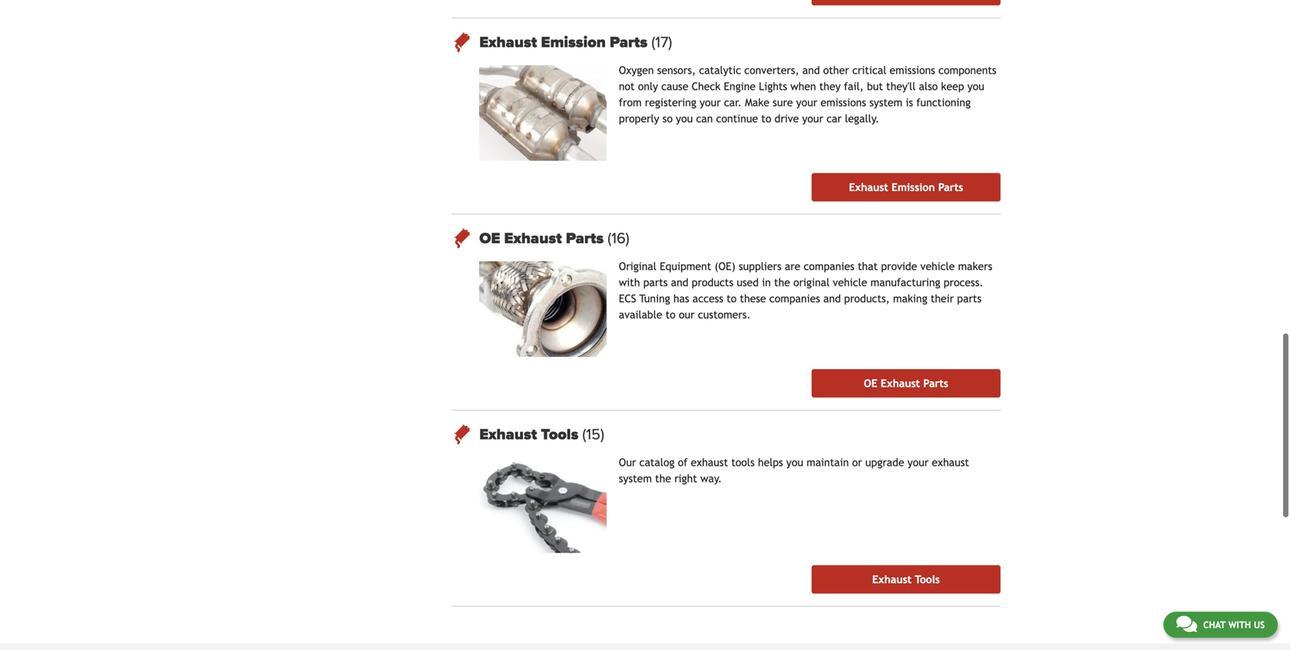 Task type: locate. For each thing, give the bounding box(es) containing it.
way.
[[700, 473, 722, 485]]

0 horizontal spatial oe
[[479, 229, 500, 248]]

system inside "oxygen sensors, catalytic converters, and other critical emissions components not only cause check engine lights when they fail, but they'll also keep you from registering your car. make sure your emissions system is functioning properly so you can continue to drive your car legally."
[[870, 96, 903, 109]]

parts up tuning
[[643, 276, 668, 289]]

1 horizontal spatial oe
[[864, 377, 878, 390]]

you right helps
[[786, 457, 803, 469]]

to down the make
[[761, 113, 771, 125]]

0 vertical spatial emissions
[[890, 64, 935, 76]]

so
[[663, 113, 673, 125]]

functioning
[[917, 96, 971, 109]]

with
[[619, 276, 640, 289], [1228, 620, 1251, 631]]

system down but
[[870, 96, 903, 109]]

to
[[761, 113, 771, 125], [727, 293, 737, 305], [666, 309, 676, 321]]

1 vertical spatial exhaust tools
[[872, 574, 940, 586]]

to left the our
[[666, 309, 676, 321]]

0 vertical spatial and
[[803, 64, 820, 76]]

your inside our catalog of exhaust tools helps you maintain or upgrade your exhaust system the right way.
[[908, 457, 929, 469]]

your right upgrade
[[908, 457, 929, 469]]

you inside our catalog of exhaust tools helps you maintain or upgrade your exhaust system the right way.
[[786, 457, 803, 469]]

exhaust tools thumbnail image image
[[479, 458, 607, 553]]

lights
[[759, 80, 787, 93]]

with up ecs
[[619, 276, 640, 289]]

and down the original
[[823, 293, 841, 305]]

tools for top "exhaust tools" link
[[541, 425, 579, 444]]

that
[[858, 260, 878, 273]]

our
[[679, 309, 695, 321]]

1 vertical spatial to
[[727, 293, 737, 305]]

1 vertical spatial tools
[[915, 574, 940, 586]]

only
[[638, 80, 658, 93]]

exhaust tools
[[479, 425, 582, 444], [872, 574, 940, 586]]

with left us
[[1228, 620, 1251, 631]]

of
[[678, 457, 688, 469]]

catalog
[[639, 457, 675, 469]]

1 horizontal spatial and
[[803, 64, 820, 76]]

components
[[939, 64, 997, 76]]

companies up the original
[[804, 260, 855, 273]]

the right in
[[774, 276, 790, 289]]

oe for topmost oe exhaust parts link
[[479, 229, 500, 248]]

legally.
[[845, 113, 879, 125]]

exhaust up way.
[[691, 457, 728, 469]]

exhaust tools link
[[479, 425, 1001, 444], [812, 566, 1001, 594]]

you down components on the right top
[[968, 80, 985, 93]]

1 horizontal spatial exhaust
[[932, 457, 969, 469]]

1 horizontal spatial oe exhaust parts
[[864, 377, 948, 390]]

you right so
[[676, 113, 693, 125]]

upgrade
[[865, 457, 904, 469]]

they'll
[[886, 80, 916, 93]]

0 horizontal spatial emissions
[[821, 96, 866, 109]]

exhaust tools inside "exhaust tools" link
[[872, 574, 940, 586]]

you
[[968, 80, 985, 93], [676, 113, 693, 125], [786, 457, 803, 469]]

1 vertical spatial and
[[671, 276, 689, 289]]

1 vertical spatial oe exhaust parts link
[[812, 369, 1001, 398]]

tuning
[[639, 293, 670, 305]]

helps
[[758, 457, 783, 469]]

1 horizontal spatial tools
[[915, 574, 940, 586]]

and
[[803, 64, 820, 76], [671, 276, 689, 289], [823, 293, 841, 305]]

0 vertical spatial oe
[[479, 229, 500, 248]]

but
[[867, 80, 883, 93]]

1 horizontal spatial emissions
[[890, 64, 935, 76]]

properly
[[619, 113, 659, 125]]

the inside original equipment (oe) suppliers are companies that provide vehicle makers with parts and products used in the original vehicle manufacturing process. ecs tuning has access to these companies and products, making their parts available to our customers.
[[774, 276, 790, 289]]

1 vertical spatial oe
[[864, 377, 878, 390]]

1 horizontal spatial system
[[870, 96, 903, 109]]

0 horizontal spatial system
[[619, 473, 652, 485]]

exhaust emission parts link
[[479, 33, 1001, 51], [812, 173, 1001, 202]]

0 horizontal spatial to
[[666, 309, 676, 321]]

1 horizontal spatial vehicle
[[921, 260, 955, 273]]

2 horizontal spatial to
[[761, 113, 771, 125]]

1 exhaust from the left
[[691, 457, 728, 469]]

exhaust emission parts thumbnail image image
[[479, 65, 607, 161]]

system
[[870, 96, 903, 109], [619, 473, 652, 485]]

and up when
[[803, 64, 820, 76]]

1 horizontal spatial you
[[786, 457, 803, 469]]

emissions up the they'll
[[890, 64, 935, 76]]

0 horizontal spatial exhaust tools
[[479, 425, 582, 444]]

make
[[745, 96, 770, 109]]

1 vertical spatial vehicle
[[833, 276, 867, 289]]

oxygen sensors, catalytic converters, and other critical emissions components not only cause check engine lights when they fail, but they'll also keep you from registering your car. make sure your emissions system is functioning properly so you can continue to drive your car legally.
[[619, 64, 997, 125]]

oe exhaust parts link
[[479, 229, 1001, 248], [812, 369, 1001, 398]]

(oe)
[[715, 260, 736, 273]]

0 horizontal spatial and
[[671, 276, 689, 289]]

0 horizontal spatial the
[[655, 473, 671, 485]]

2 horizontal spatial you
[[968, 80, 985, 93]]

companies down the original
[[769, 293, 820, 305]]

to inside "oxygen sensors, catalytic converters, and other critical emissions components not only cause check engine lights when they fail, but they'll also keep you from registering your car. make sure your emissions system is functioning properly so you can continue to drive your car legally."
[[761, 113, 771, 125]]

2 vertical spatial you
[[786, 457, 803, 469]]

original equipment (oe) suppliers are companies that provide vehicle makers with parts and products used in the original vehicle manufacturing process. ecs tuning has access to these companies and products, making their parts available to our customers.
[[619, 260, 993, 321]]

sure
[[773, 96, 793, 109]]

0 vertical spatial tools
[[541, 425, 579, 444]]

equipment
[[660, 260, 711, 273]]

vehicle up process.
[[921, 260, 955, 273]]

0 vertical spatial companies
[[804, 260, 855, 273]]

vehicle
[[921, 260, 955, 273], [833, 276, 867, 289]]

exhaust
[[479, 33, 537, 51], [849, 181, 888, 194], [504, 229, 562, 248], [881, 377, 920, 390], [479, 425, 537, 444], [872, 574, 912, 586]]

system down our
[[619, 473, 652, 485]]

1 horizontal spatial emission
[[892, 181, 935, 194]]

companies
[[804, 260, 855, 273], [769, 293, 820, 305]]

oe
[[479, 229, 500, 248], [864, 377, 878, 390]]

engine
[[724, 80, 756, 93]]

1 horizontal spatial with
[[1228, 620, 1251, 631]]

emissions
[[890, 64, 935, 76], [821, 96, 866, 109]]

emissions up car
[[821, 96, 866, 109]]

1 horizontal spatial to
[[727, 293, 737, 305]]

2 horizontal spatial and
[[823, 293, 841, 305]]

registering
[[645, 96, 697, 109]]

parts inside 'link'
[[938, 181, 963, 194]]

chat
[[1203, 620, 1226, 631]]

1 vertical spatial oe exhaust parts
[[864, 377, 948, 390]]

1 horizontal spatial the
[[774, 276, 790, 289]]

1 vertical spatial emission
[[892, 181, 935, 194]]

0 horizontal spatial with
[[619, 276, 640, 289]]

original
[[619, 260, 657, 273]]

to up customers.
[[727, 293, 737, 305]]

0 vertical spatial exhaust emission parts
[[479, 33, 652, 51]]

0 vertical spatial exhaust tools
[[479, 425, 582, 444]]

their
[[931, 293, 954, 305]]

exhaust emission parts
[[479, 33, 652, 51], [849, 181, 963, 194]]

the down catalog
[[655, 473, 671, 485]]

1 vertical spatial you
[[676, 113, 693, 125]]

parts
[[610, 33, 648, 51], [938, 181, 963, 194], [566, 229, 604, 248], [923, 377, 948, 390]]

0 vertical spatial system
[[870, 96, 903, 109]]

0 vertical spatial to
[[761, 113, 771, 125]]

with inside original equipment (oe) suppliers are companies that provide vehicle makers with parts and products used in the original vehicle manufacturing process. ecs tuning has access to these companies and products, making their parts available to our customers.
[[619, 276, 640, 289]]

0 vertical spatial the
[[774, 276, 790, 289]]

oe for bottom oe exhaust parts link
[[864, 377, 878, 390]]

1 horizontal spatial exhaust tools
[[872, 574, 940, 586]]

2 exhaust from the left
[[932, 457, 969, 469]]

exhaust
[[691, 457, 728, 469], [932, 457, 969, 469]]

0 vertical spatial oe exhaust parts
[[479, 229, 608, 248]]

continue
[[716, 113, 758, 125]]

parts for topmost oe exhaust parts link
[[566, 229, 604, 248]]

making
[[893, 293, 928, 305]]

1 vertical spatial emissions
[[821, 96, 866, 109]]

parts
[[643, 276, 668, 289], [957, 293, 982, 305]]

products,
[[844, 293, 890, 305]]

the
[[774, 276, 790, 289], [655, 473, 671, 485]]

0 vertical spatial emission
[[541, 33, 606, 51]]

0 horizontal spatial exhaust
[[691, 457, 728, 469]]

parts down process.
[[957, 293, 982, 305]]

1 vertical spatial with
[[1228, 620, 1251, 631]]

1 vertical spatial exhaust emission parts
[[849, 181, 963, 194]]

1 vertical spatial system
[[619, 473, 652, 485]]

cause
[[661, 80, 688, 93]]

oe exhaust parts
[[479, 229, 608, 248], [864, 377, 948, 390]]

your
[[700, 96, 721, 109], [796, 96, 817, 109], [802, 113, 823, 125], [908, 457, 929, 469]]

0 horizontal spatial exhaust emission parts
[[479, 33, 652, 51]]

emission
[[541, 33, 606, 51], [892, 181, 935, 194]]

0 horizontal spatial tools
[[541, 425, 579, 444]]

2 vertical spatial and
[[823, 293, 841, 305]]

1 vertical spatial the
[[655, 473, 671, 485]]

tools
[[731, 457, 755, 469]]

us
[[1254, 620, 1265, 631]]

vehicle up the "products,"
[[833, 276, 867, 289]]

car.
[[724, 96, 742, 109]]

is
[[906, 96, 913, 109]]

2 vertical spatial to
[[666, 309, 676, 321]]

are
[[785, 260, 801, 273]]

our catalog of exhaust tools helps you maintain or upgrade your exhaust system the right way.
[[619, 457, 969, 485]]

1 vertical spatial parts
[[957, 293, 982, 305]]

and up has
[[671, 276, 689, 289]]

0 vertical spatial parts
[[643, 276, 668, 289]]

your down when
[[796, 96, 817, 109]]

1 horizontal spatial parts
[[957, 293, 982, 305]]

parts for exhaust emission parts 'link' to the top
[[610, 33, 648, 51]]

0 horizontal spatial you
[[676, 113, 693, 125]]

1 vertical spatial exhaust emission parts link
[[812, 173, 1001, 202]]

not
[[619, 80, 635, 93]]

0 vertical spatial with
[[619, 276, 640, 289]]

original
[[794, 276, 830, 289]]

tools
[[541, 425, 579, 444], [915, 574, 940, 586]]

exhaust right upgrade
[[932, 457, 969, 469]]

and inside "oxygen sensors, catalytic converters, and other critical emissions components not only cause check engine lights when they fail, but they'll also keep you from registering your car. make sure your emissions system is functioning properly so you can continue to drive your car legally."
[[803, 64, 820, 76]]



Task type: vqa. For each thing, say whether or not it's contained in the screenshot.
Service
no



Task type: describe. For each thing, give the bounding box(es) containing it.
oe exhaust parts thumbnail image image
[[479, 261, 607, 357]]

these
[[740, 293, 766, 305]]

has
[[674, 293, 689, 305]]

0 horizontal spatial emission
[[541, 33, 606, 51]]

exhaust tools for "exhaust tools" link to the bottom
[[872, 574, 940, 586]]

system inside our catalog of exhaust tools helps you maintain or upgrade your exhaust system the right way.
[[619, 473, 652, 485]]

also
[[919, 80, 938, 93]]

fail,
[[844, 80, 864, 93]]

can
[[696, 113, 713, 125]]

they
[[819, 80, 841, 93]]

with inside 'link'
[[1228, 620, 1251, 631]]

access
[[693, 293, 723, 305]]

manufacturing
[[871, 276, 941, 289]]

the inside our catalog of exhaust tools helps you maintain or upgrade your exhaust system the right way.
[[655, 473, 671, 485]]

or
[[852, 457, 862, 469]]

chat with us
[[1203, 620, 1265, 631]]

your left car
[[802, 113, 823, 125]]

suppliers
[[739, 260, 782, 273]]

our
[[619, 457, 636, 469]]

parts for bottommost exhaust emission parts 'link'
[[938, 181, 963, 194]]

when
[[791, 80, 816, 93]]

right
[[674, 473, 697, 485]]

products
[[692, 276, 734, 289]]

provide
[[881, 260, 917, 273]]

0 horizontal spatial parts
[[643, 276, 668, 289]]

customers.
[[698, 309, 751, 321]]

drive
[[775, 113, 799, 125]]

available
[[619, 309, 662, 321]]

your down check on the right of the page
[[700, 96, 721, 109]]

sensors,
[[657, 64, 696, 76]]

comments image
[[1176, 615, 1197, 634]]

0 vertical spatial exhaust emission parts link
[[479, 33, 1001, 51]]

1 vertical spatial companies
[[769, 293, 820, 305]]

process.
[[944, 276, 984, 289]]

0 vertical spatial you
[[968, 80, 985, 93]]

ecs
[[619, 293, 636, 305]]

in
[[762, 276, 771, 289]]

oxygen
[[619, 64, 654, 76]]

used
[[737, 276, 759, 289]]

1 horizontal spatial exhaust emission parts
[[849, 181, 963, 194]]

0 vertical spatial exhaust tools link
[[479, 425, 1001, 444]]

maintain
[[807, 457, 849, 469]]

critical
[[852, 64, 887, 76]]

converters,
[[744, 64, 799, 76]]

0 vertical spatial vehicle
[[921, 260, 955, 273]]

car
[[827, 113, 842, 125]]

1 vertical spatial exhaust tools link
[[812, 566, 1001, 594]]

exhaust tools for top "exhaust tools" link
[[479, 425, 582, 444]]

from
[[619, 96, 642, 109]]

keep
[[941, 80, 964, 93]]

0 horizontal spatial oe exhaust parts
[[479, 229, 608, 248]]

tools for "exhaust tools" link to the bottom
[[915, 574, 940, 586]]

check
[[692, 80, 721, 93]]

0 vertical spatial oe exhaust parts link
[[479, 229, 1001, 248]]

other
[[823, 64, 849, 76]]

0 horizontal spatial vehicle
[[833, 276, 867, 289]]

chat with us link
[[1163, 612, 1278, 638]]

makers
[[958, 260, 993, 273]]

parts for bottom oe exhaust parts link
[[923, 377, 948, 390]]

catalytic
[[699, 64, 741, 76]]



